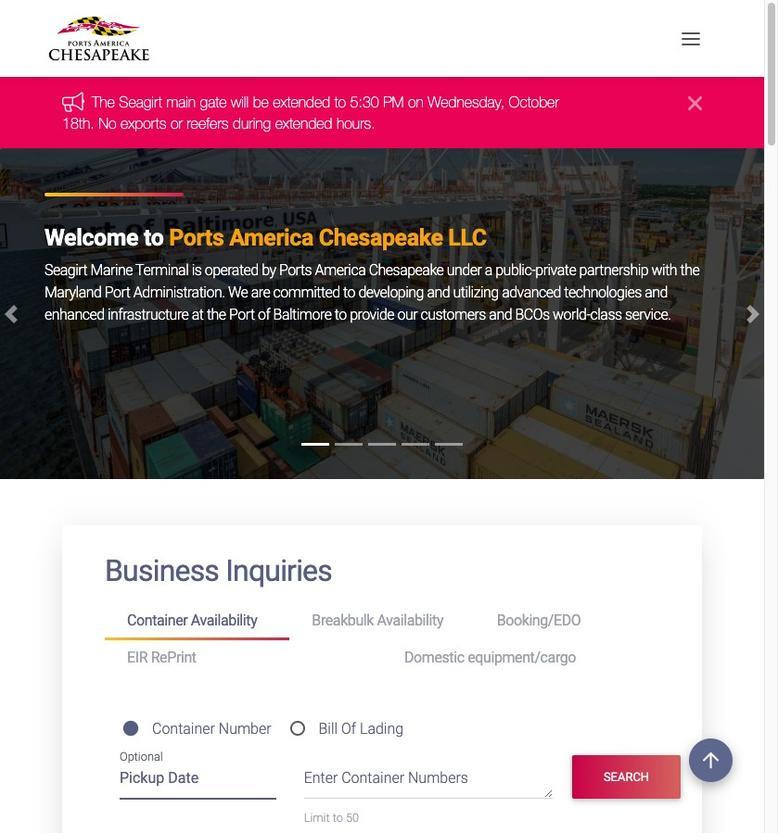 Task type: locate. For each thing, give the bounding box(es) containing it.
1 vertical spatial chesapeake
[[369, 262, 444, 279]]

seagirt inside the seagirt main gate will be extended to 5:30 pm on wednesday, october 18th.  no exports or reefers during extended hours.
[[119, 94, 162, 111]]

extended
[[273, 94, 330, 111], [275, 115, 332, 132]]

operated
[[205, 262, 258, 279]]

welcome
[[45, 225, 138, 252]]

0 vertical spatial port
[[105, 284, 130, 302]]

1 horizontal spatial availability
[[377, 612, 443, 630]]

2 availability from the left
[[377, 612, 443, 630]]

infrastructure
[[108, 306, 189, 324]]

availability up eir reprint "link" in the bottom left of the page
[[191, 612, 257, 630]]

chesapeake up the seagirt marine terminal is operated by ports america chesapeake under a public-private partnership with the maryland port administration.                         we are committed to developing and utilizing advanced technologies and enhanced infrastructure at the port of baltimore to provide                         our customers and bcos world-class service.
[[319, 225, 443, 252]]

eir
[[127, 649, 148, 666]]

ports up the is
[[169, 225, 224, 252]]

enhanced
[[45, 306, 104, 324]]

are
[[251, 284, 270, 302]]

chesapeake up developing
[[369, 262, 444, 279]]

partnership
[[579, 262, 648, 279]]

1 vertical spatial the
[[207, 306, 226, 324]]

business
[[105, 554, 219, 589]]

during
[[233, 115, 271, 132]]

1 vertical spatial container
[[152, 721, 215, 738]]

hours.
[[337, 115, 375, 132]]

we
[[228, 284, 248, 302]]

1 vertical spatial ports
[[279, 262, 312, 279]]

eir reprint
[[127, 649, 196, 666]]

container up the optional
[[152, 721, 215, 738]]

main
[[166, 94, 196, 111]]

marine
[[90, 262, 133, 279]]

provide
[[350, 306, 394, 324]]

5:30
[[350, 94, 379, 111]]

maryland
[[45, 284, 101, 302]]

availability
[[191, 612, 257, 630], [377, 612, 443, 630]]

seagirt
[[119, 94, 162, 111], [45, 262, 87, 279]]

port
[[105, 284, 130, 302], [229, 306, 255, 324]]

0 vertical spatial container
[[127, 612, 188, 630]]

or
[[171, 115, 183, 132]]

domestic equipment/cargo
[[404, 649, 576, 666]]

chesapeake
[[319, 225, 443, 252], [369, 262, 444, 279]]

be
[[253, 94, 269, 111]]

seagirt up maryland
[[45, 262, 87, 279]]

and
[[427, 284, 450, 302], [645, 284, 668, 302], [489, 306, 512, 324]]

0 horizontal spatial port
[[105, 284, 130, 302]]

container up eir reprint on the bottom of page
[[127, 612, 188, 630]]

the
[[680, 262, 699, 279], [207, 306, 226, 324]]

advanced
[[502, 284, 561, 302]]

availability up domestic at the bottom right of the page
[[377, 612, 443, 630]]

0 horizontal spatial availability
[[191, 612, 257, 630]]

america
[[229, 225, 313, 252], [315, 262, 366, 279]]

1 availability from the left
[[191, 612, 257, 630]]

extended right during
[[275, 115, 332, 132]]

llc
[[448, 225, 487, 252]]

welcome to ports america chesapeake llc
[[45, 225, 487, 252]]

1 horizontal spatial the
[[680, 262, 699, 279]]

and left bcos
[[489, 306, 512, 324]]

the right at on the top left of the page
[[207, 306, 226, 324]]

will
[[231, 94, 249, 111]]

america up the by
[[229, 225, 313, 252]]

Optional text field
[[120, 763, 276, 800]]

limit to 50
[[304, 811, 359, 825]]

america up committed at the left top of the page
[[315, 262, 366, 279]]

2 horizontal spatial and
[[645, 284, 668, 302]]

port down marine
[[105, 284, 130, 302]]

0 horizontal spatial ports
[[169, 225, 224, 252]]

0 horizontal spatial seagirt
[[45, 262, 87, 279]]

optional
[[120, 750, 163, 764]]

extended right be
[[273, 94, 330, 111]]

ports up committed at the left top of the page
[[279, 262, 312, 279]]

0 vertical spatial the
[[680, 262, 699, 279]]

0 horizontal spatial america
[[229, 225, 313, 252]]

1 vertical spatial seagirt
[[45, 262, 87, 279]]

exports
[[121, 115, 166, 132]]

limit
[[304, 811, 330, 825]]

of
[[341, 721, 356, 738]]

of
[[258, 306, 270, 324]]

0 vertical spatial ports
[[169, 225, 224, 252]]

breakbulk availability link
[[290, 604, 474, 638]]

number
[[219, 721, 271, 738]]

lading
[[360, 721, 403, 738]]

1 horizontal spatial ports
[[279, 262, 312, 279]]

and up customers
[[427, 284, 450, 302]]

1 vertical spatial extended
[[275, 115, 332, 132]]

booking/edo
[[497, 612, 581, 630]]

to left 5:30
[[334, 94, 346, 111]]

container for container number
[[152, 721, 215, 738]]

by
[[262, 262, 276, 279]]

container up 50
[[341, 770, 404, 787]]

the seagirt main gate will be extended to 5:30 pm on wednesday, october 18th.  no exports or reefers during extended hours. link
[[62, 94, 559, 132]]

1 vertical spatial america
[[315, 262, 366, 279]]

our
[[397, 306, 417, 324]]

the right the with on the right
[[680, 262, 699, 279]]

to
[[334, 94, 346, 111], [144, 225, 164, 252], [343, 284, 355, 302], [335, 306, 347, 324], [333, 811, 343, 825]]

service.
[[625, 306, 671, 324]]

bill
[[319, 721, 338, 738]]

seagirt up exports
[[119, 94, 162, 111]]

1 horizontal spatial port
[[229, 306, 255, 324]]

1 horizontal spatial seagirt
[[119, 94, 162, 111]]

ports
[[169, 225, 224, 252], [279, 262, 312, 279]]

container
[[127, 612, 188, 630], [152, 721, 215, 738], [341, 770, 404, 787]]

2 vertical spatial container
[[341, 770, 404, 787]]

the
[[92, 94, 115, 111]]

ports america chesapeake image
[[0, 149, 764, 480]]

1 horizontal spatial america
[[315, 262, 366, 279]]

0 vertical spatial seagirt
[[119, 94, 162, 111]]

ports inside the seagirt marine terminal is operated by ports america chesapeake under a public-private partnership with the maryland port administration.                         we are committed to developing and utilizing advanced technologies and enhanced infrastructure at the port of baltimore to provide                         our customers and bcos world-class service.
[[279, 262, 312, 279]]

port left of
[[229, 306, 255, 324]]

at
[[192, 306, 204, 324]]

availability for container availability
[[191, 612, 257, 630]]

and down the with on the right
[[645, 284, 668, 302]]



Task type: describe. For each thing, give the bounding box(es) containing it.
Enter Container Numbers text field
[[304, 768, 552, 799]]

on
[[408, 94, 424, 111]]

gate
[[200, 94, 227, 111]]

equipment/cargo
[[468, 649, 576, 666]]

0 vertical spatial chesapeake
[[319, 225, 443, 252]]

to inside the seagirt main gate will be extended to 5:30 pm on wednesday, october 18th.  no exports or reefers during extended hours.
[[334, 94, 346, 111]]

18th.
[[62, 115, 94, 132]]

availability for breakbulk availability
[[377, 612, 443, 630]]

bill of lading
[[319, 721, 403, 738]]

to left 50
[[333, 811, 343, 825]]

close image
[[688, 92, 702, 114]]

numbers
[[408, 770, 468, 787]]

utilizing
[[453, 284, 499, 302]]

pm
[[383, 94, 404, 111]]

to up provide
[[343, 284, 355, 302]]

bullhorn image
[[62, 92, 92, 112]]

with
[[651, 262, 677, 279]]

customers
[[420, 306, 486, 324]]

1 horizontal spatial and
[[489, 306, 512, 324]]

toggle navigation image
[[677, 25, 705, 53]]

committed
[[273, 284, 340, 302]]

50
[[346, 811, 359, 825]]

domestic
[[404, 649, 464, 666]]

to left provide
[[335, 306, 347, 324]]

baltimore
[[273, 306, 331, 324]]

reefers
[[187, 115, 229, 132]]

search button
[[572, 756, 681, 799]]

container for container availability
[[127, 612, 188, 630]]

container availability link
[[105, 604, 290, 641]]

to up terminal
[[144, 225, 164, 252]]

0 vertical spatial america
[[229, 225, 313, 252]]

developing
[[358, 284, 424, 302]]

class
[[590, 306, 622, 324]]

is
[[192, 262, 202, 279]]

the seagirt main gate will be extended to 5:30 pm on wednesday, october 18th.  no exports or reefers during extended hours. alert
[[0, 77, 764, 149]]

wednesday,
[[428, 94, 505, 111]]

administration.
[[133, 284, 225, 302]]

october
[[509, 94, 559, 111]]

eir reprint link
[[105, 641, 382, 675]]

domestic equipment/cargo link
[[382, 641, 659, 675]]

business inquiries
[[105, 554, 332, 589]]

0 vertical spatial extended
[[273, 94, 330, 111]]

public-
[[495, 262, 535, 279]]

world-
[[553, 306, 590, 324]]

under
[[447, 262, 482, 279]]

technologies
[[564, 284, 642, 302]]

enter
[[304, 770, 338, 787]]

container number
[[152, 721, 271, 738]]

no
[[98, 115, 116, 132]]

america inside the seagirt marine terminal is operated by ports america chesapeake under a public-private partnership with the maryland port administration.                         we are committed to developing and utilizing advanced technologies and enhanced infrastructure at the port of baltimore to provide                         our customers and bcos world-class service.
[[315, 262, 366, 279]]

1 vertical spatial port
[[229, 306, 255, 324]]

enter container numbers
[[304, 770, 468, 787]]

a
[[485, 262, 492, 279]]

go to top image
[[689, 739, 733, 783]]

booking/edo link
[[474, 604, 659, 638]]

breakbulk availability
[[312, 612, 443, 630]]

seagirt inside the seagirt marine terminal is operated by ports america chesapeake under a public-private partnership with the maryland port administration.                         we are committed to developing and utilizing advanced technologies and enhanced infrastructure at the port of baltimore to provide                         our customers and bcos world-class service.
[[45, 262, 87, 279]]

search
[[604, 770, 649, 784]]

chesapeake inside the seagirt marine terminal is operated by ports america chesapeake under a public-private partnership with the maryland port administration.                         we are committed to developing and utilizing advanced technologies and enhanced infrastructure at the port of baltimore to provide                         our customers and bcos world-class service.
[[369, 262, 444, 279]]

breakbulk
[[312, 612, 374, 630]]

0 horizontal spatial and
[[427, 284, 450, 302]]

inquiries
[[225, 554, 332, 589]]

0 horizontal spatial the
[[207, 306, 226, 324]]

terminal
[[135, 262, 188, 279]]

container availability
[[127, 612, 257, 630]]

private
[[535, 262, 576, 279]]

reprint
[[151, 649, 196, 666]]

seagirt marine terminal is operated by ports america chesapeake under a public-private partnership with the maryland port administration.                         we are committed to developing and utilizing advanced technologies and enhanced infrastructure at the port of baltimore to provide                         our customers and bcos world-class service.
[[45, 262, 699, 324]]

the seagirt main gate will be extended to 5:30 pm on wednesday, october 18th.  no exports or reefers during extended hours.
[[62, 94, 559, 132]]

bcos
[[515, 306, 550, 324]]



Task type: vqa. For each thing, say whether or not it's contained in the screenshot.
"will" inside Ports America Chesapeake has made significant improvements at Seagirt Marine Terminal to                          prepare for the expansion. Infrastructure upgrades to the terminal include technology                          enhancements to the Terminal Operating System (TOS), improved weigh-in-motion truck scales,                          and advanced visibility tools. Additional investments include four new container cranes,                          along with the upgrade of a second 50-foot berth. These investments will allow Seagirt                          to handle two 14,000 TEU vessels simultaneously.
no



